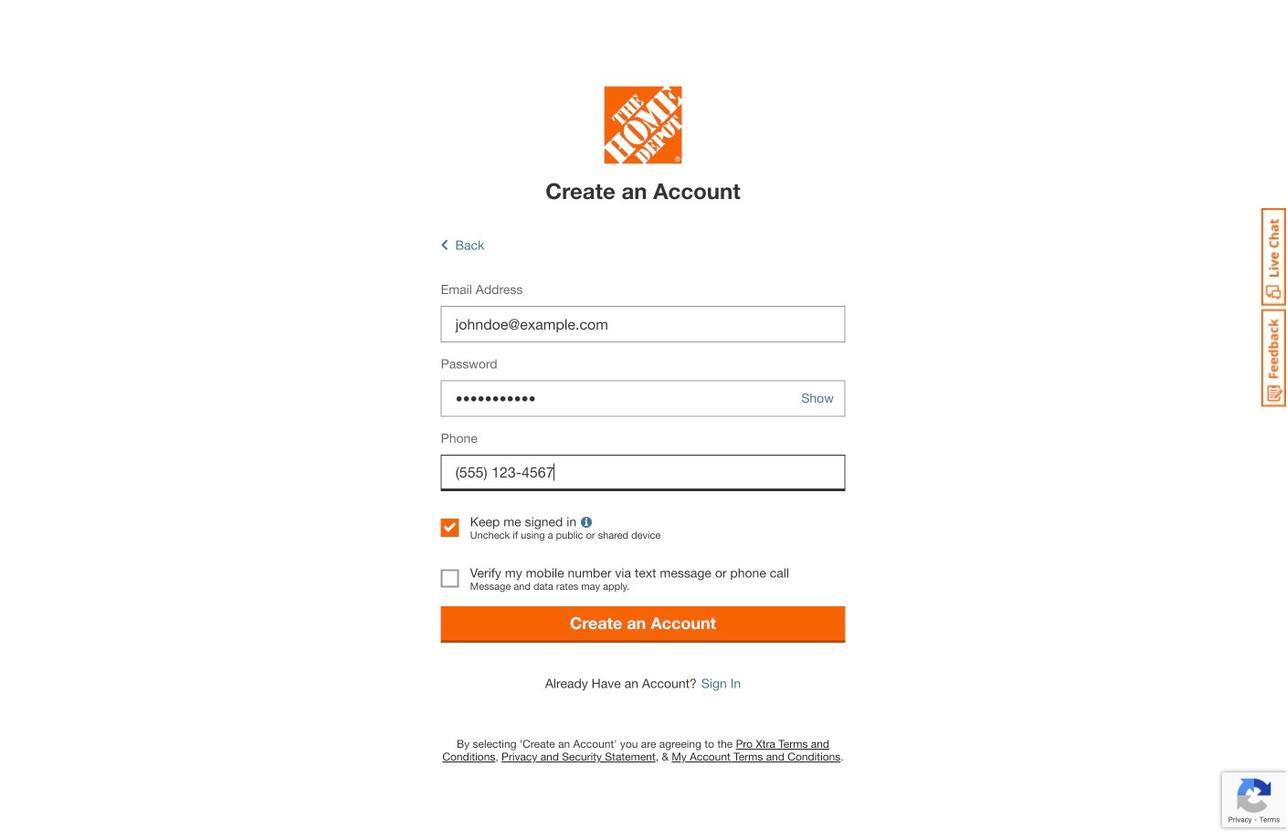 Task type: locate. For each thing, give the bounding box(es) containing it.
back arrow image
[[441, 237, 448, 253]]

live chat image
[[1261, 208, 1286, 306]]

feedback link image
[[1261, 309, 1286, 407]]

None email field
[[441, 306, 845, 343]]

None text field
[[441, 455, 845, 491]]

thd logo image
[[604, 86, 682, 168]]

None password field
[[441, 380, 845, 417]]



Task type: vqa. For each thing, say whether or not it's contained in the screenshot.
Large to the left
no



